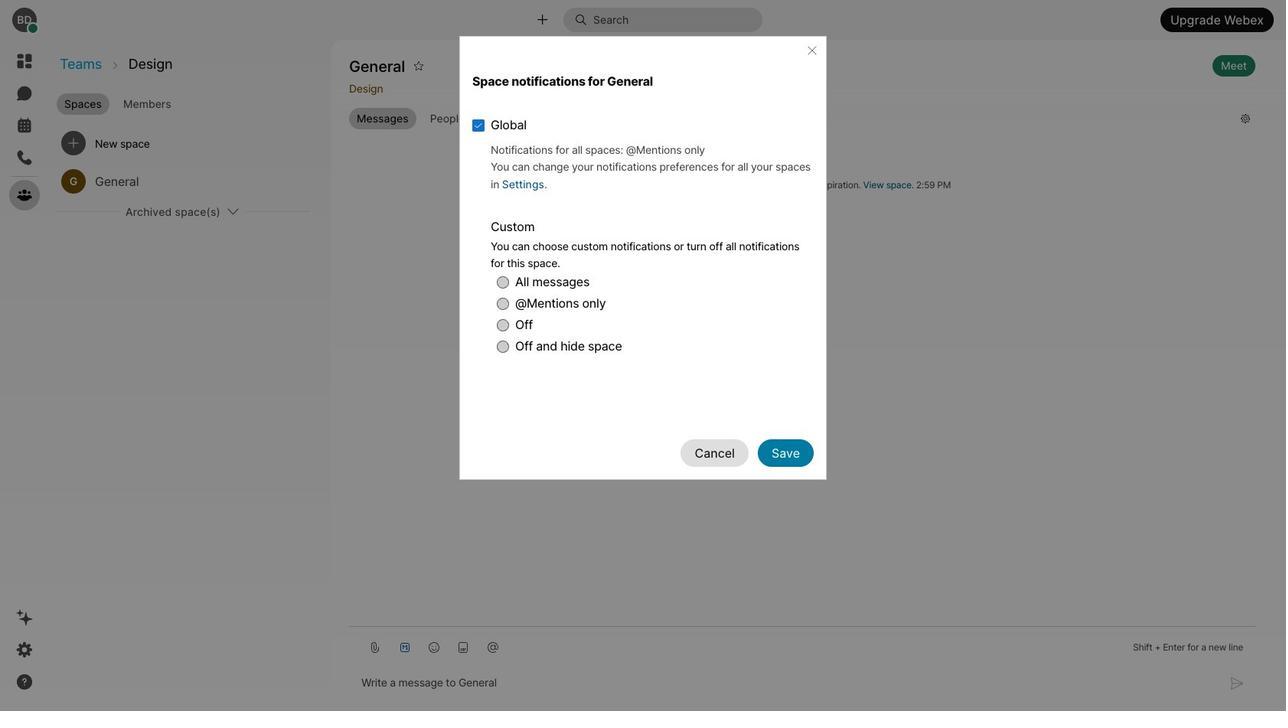 Task type: vqa. For each thing, say whether or not it's contained in the screenshot.
dialog
yes



Task type: describe. For each thing, give the bounding box(es) containing it.
arrow down_16 image
[[227, 205, 239, 217]]

Off radio
[[497, 319, 509, 331]]

Off and hide space radio
[[497, 341, 509, 353]]



Task type: locate. For each thing, give the bounding box(es) containing it.
webex tab list
[[9, 46, 40, 211]]

All messages radio
[[497, 276, 509, 288]]

navigation
[[0, 40, 49, 711]]

group
[[349, 108, 1229, 130]]

dialog
[[459, 36, 827, 675]]

@Mentions only radio
[[497, 298, 509, 310]]

tab list
[[54, 87, 329, 116]]

general list item
[[55, 162, 309, 201]]

list item
[[55, 124, 309, 162]]

option group
[[491, 217, 814, 357]]

message composer toolbar element
[[349, 627, 1256, 662]]



